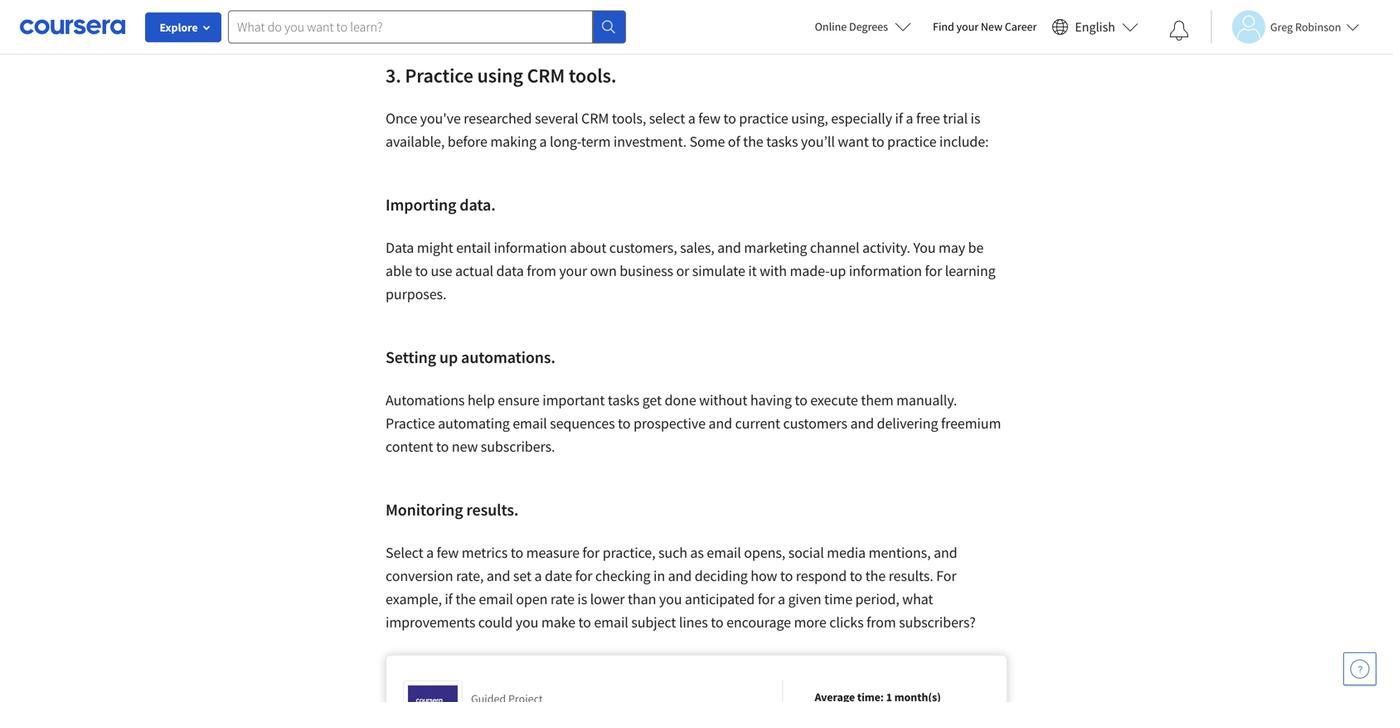 Task type: describe. For each thing, give the bounding box(es) containing it.
than
[[628, 590, 656, 609]]

opens,
[[744, 544, 785, 562]]

period,
[[855, 590, 899, 609]]

may
[[939, 238, 965, 257]]

find your new career link
[[925, 17, 1045, 37]]

data might entail information about customers, sales, and marketing channel activity. you may be able to use actual data from your own business or simulate it with made-up information for learning purposes.
[[386, 238, 996, 304]]

from inside select a few metrics to measure for practice, such as email opens, social media mentions, and conversion rate, and set a date for checking in and deciding how to respond to the results. for example, if the email open rate is lower than you anticipated for a given time period, what improvements could you make to email subject lines to encourage more clicks from subscribers?
[[867, 613, 896, 632]]

with
[[760, 262, 787, 280]]

select
[[649, 109, 685, 128]]

to inside data might entail information about customers, sales, and marketing channel activity. you may be able to use actual data from your own business or simulate it with made-up information for learning purposes.
[[415, 262, 428, 280]]

ensure
[[498, 391, 540, 410]]

about
[[570, 238, 606, 257]]

customers,
[[609, 238, 677, 257]]

select
[[386, 544, 423, 562]]

set
[[513, 567, 532, 585]]

for right date
[[575, 567, 592, 585]]

results. inside select a few metrics to measure for practice, such as email opens, social media mentions, and conversion rate, and set a date for checking in and deciding how to respond to the results. for example, if the email open rate is lower than you anticipated for a given time period, what improvements could you make to email subject lines to encourage more clicks from subscribers?
[[889, 567, 933, 585]]

to right the want
[[872, 132, 884, 151]]

automations.
[[461, 347, 555, 368]]

what
[[902, 590, 933, 609]]

improvements
[[386, 613, 475, 632]]

marketing
[[744, 238, 807, 257]]

online degrees button
[[802, 8, 925, 45]]

such
[[658, 544, 687, 562]]

1 vertical spatial the
[[865, 567, 886, 585]]

business
[[620, 262, 673, 280]]

automating
[[438, 414, 510, 433]]

help
[[468, 391, 495, 410]]

free
[[916, 109, 940, 128]]

making
[[490, 132, 537, 151]]

purposes.
[[386, 285, 446, 304]]

you
[[913, 238, 936, 257]]

researched
[[464, 109, 532, 128]]

and right the in
[[668, 567, 692, 585]]

be
[[968, 238, 984, 257]]

delivering
[[877, 414, 938, 433]]

0 vertical spatial information
[[494, 238, 567, 257]]

especially
[[831, 109, 892, 128]]

without
[[699, 391, 747, 410]]

if inside once you've researched several crm tools, select a few to practice using, especially if a free trial is available, before making a long-term investment. some of the tasks you'll want to practice include:
[[895, 109, 903, 128]]

once
[[386, 109, 417, 128]]

might
[[417, 238, 453, 257]]

email up the could
[[479, 590, 513, 609]]

to up of at the top right
[[723, 109, 736, 128]]

english
[[1075, 19, 1115, 35]]

use
[[431, 262, 452, 280]]

them
[[861, 391, 894, 410]]

if inside select a few metrics to measure for practice, such as email opens, social media mentions, and conversion rate, and set a date for checking in and deciding how to respond to the results. for example, if the email open rate is lower than you anticipated for a given time period, what improvements could you make to email subject lines to encourage more clicks from subscribers?
[[445, 590, 453, 609]]

automations
[[386, 391, 465, 410]]

online
[[815, 19, 847, 34]]

prospective
[[634, 414, 706, 433]]

want
[[838, 132, 869, 151]]

subject
[[631, 613, 676, 632]]

online degrees
[[815, 19, 888, 34]]

help center image
[[1350, 659, 1370, 679]]

email inside automations help ensure important tasks get done without having to execute them manually. practice automating email sequences to prospective and current customers and delivering freemium content to new subscribers.
[[513, 414, 547, 433]]

it
[[748, 262, 757, 280]]

own
[[590, 262, 617, 280]]

execute
[[810, 391, 858, 410]]

tasks inside once you've researched several crm tools, select a few to practice using, especially if a free trial is available, before making a long-term investment. some of the tasks you'll want to practice include:
[[766, 132, 798, 151]]

as
[[690, 544, 704, 562]]

tasks inside automations help ensure important tasks get done without having to execute them manually. practice automating email sequences to prospective and current customers and delivering freemium content to new subscribers.
[[608, 391, 640, 410]]

is inside select a few metrics to measure for practice, such as email opens, social media mentions, and conversion rate, and set a date for checking in and deciding how to respond to the results. for example, if the email open rate is lower than you anticipated for a given time period, what improvements could you make to email subject lines to encourage more clicks from subscribers?
[[577, 590, 587, 609]]

to up "customers"
[[795, 391, 807, 410]]

tools,
[[612, 109, 646, 128]]

3.
[[386, 63, 401, 88]]

to right make
[[578, 613, 591, 632]]

content
[[386, 437, 433, 456]]

could
[[478, 613, 513, 632]]

able
[[386, 262, 412, 280]]

career
[[1005, 19, 1037, 34]]

1 horizontal spatial information
[[849, 262, 922, 280]]

long-
[[550, 132, 581, 151]]

select a few metrics to measure for practice, such as email opens, social media mentions, and conversion rate, and set a date for checking in and deciding how to respond to the results. for example, if the email open rate is lower than you anticipated for a given time period, what improvements could you make to email subject lines to encourage more clicks from subscribers?
[[386, 544, 979, 632]]

clicks
[[829, 613, 864, 632]]

subscribers?
[[899, 613, 976, 632]]

some
[[690, 132, 725, 151]]

investment.
[[614, 132, 687, 151]]

greg robinson button
[[1211, 10, 1360, 44]]

entail
[[456, 238, 491, 257]]

get
[[642, 391, 662, 410]]

done
[[665, 391, 696, 410]]

several
[[535, 109, 578, 128]]

setting
[[386, 347, 436, 368]]

before
[[448, 132, 487, 151]]

greg robinson
[[1270, 19, 1341, 34]]

your inside data might entail information about customers, sales, and marketing channel activity. you may be able to use actual data from your own business or simulate it with made-up information for learning purposes.
[[559, 262, 587, 280]]

to down anticipated
[[711, 613, 724, 632]]

and down them
[[850, 414, 874, 433]]

or
[[676, 262, 689, 280]]

greg
[[1270, 19, 1293, 34]]

once you've researched several crm tools, select a few to practice using, especially if a free trial is available, before making a long-term investment. some of the tasks you'll want to practice include:
[[386, 109, 992, 151]]

data
[[496, 262, 524, 280]]



Task type: vqa. For each thing, say whether or not it's contained in the screenshot.
the several
yes



Task type: locate. For each thing, give the bounding box(es) containing it.
your down about
[[559, 262, 587, 280]]

0 vertical spatial if
[[895, 109, 903, 128]]

the right of at the top right
[[743, 132, 763, 151]]

0 horizontal spatial the
[[456, 590, 476, 609]]

1 horizontal spatial practice
[[887, 132, 937, 151]]

find your new career
[[933, 19, 1037, 34]]

0 vertical spatial the
[[743, 132, 763, 151]]

the down rate,
[[456, 590, 476, 609]]

importing
[[386, 194, 456, 215]]

show notifications image
[[1169, 21, 1189, 41]]

1 vertical spatial crm
[[581, 109, 609, 128]]

and down without
[[709, 414, 732, 433]]

0 vertical spatial tasks
[[766, 132, 798, 151]]

3. practice using crm tools.
[[386, 63, 616, 88]]

new
[[452, 437, 478, 456]]

practice inside automations help ensure important tasks get done without having to execute them manually. practice automating email sequences to prospective and current customers and delivering freemium content to new subscribers.
[[386, 414, 435, 433]]

and inside data might entail information about customers, sales, and marketing channel activity. you may be able to use actual data from your own business or simulate it with made-up information for learning purposes.
[[717, 238, 741, 257]]

to right the sequences
[[618, 414, 631, 433]]

mentions,
[[869, 544, 931, 562]]

and up for
[[934, 544, 957, 562]]

email
[[513, 414, 547, 433], [707, 544, 741, 562], [479, 590, 513, 609], [594, 613, 628, 632]]

results.
[[466, 500, 519, 520], [889, 567, 933, 585]]

1 vertical spatial practice
[[386, 414, 435, 433]]

sales,
[[680, 238, 715, 257]]

crm up term
[[581, 109, 609, 128]]

0 horizontal spatial tasks
[[608, 391, 640, 410]]

tasks left get
[[608, 391, 640, 410]]

new
[[981, 19, 1003, 34]]

activity.
[[862, 238, 910, 257]]

is inside once you've researched several crm tools, select a few to practice using, especially if a free trial is available, before making a long-term investment. some of the tasks you'll want to practice include:
[[971, 109, 980, 128]]

1 horizontal spatial from
[[867, 613, 896, 632]]

to up "set"
[[511, 544, 523, 562]]

0 horizontal spatial results.
[[466, 500, 519, 520]]

1 vertical spatial practice
[[887, 132, 937, 151]]

explore
[[160, 20, 198, 35]]

for left 'practice,'
[[583, 544, 600, 562]]

made-
[[790, 262, 830, 280]]

0 horizontal spatial up
[[439, 347, 458, 368]]

a
[[688, 109, 696, 128], [906, 109, 913, 128], [539, 132, 547, 151], [426, 544, 434, 562], [534, 567, 542, 585], [778, 590, 785, 609]]

up down 'channel'
[[830, 262, 846, 280]]

1 vertical spatial you
[[516, 613, 538, 632]]

in
[[653, 567, 665, 585]]

1 horizontal spatial your
[[957, 19, 979, 34]]

email down the lower
[[594, 613, 628, 632]]

having
[[750, 391, 792, 410]]

2 horizontal spatial the
[[865, 567, 886, 585]]

0 vertical spatial your
[[957, 19, 979, 34]]

your right find
[[957, 19, 979, 34]]

to left use
[[415, 262, 428, 280]]

time
[[824, 590, 853, 609]]

using,
[[791, 109, 828, 128]]

english button
[[1045, 0, 1145, 54]]

0 vertical spatial practice
[[405, 63, 473, 88]]

of
[[728, 132, 740, 151]]

0 horizontal spatial if
[[445, 590, 453, 609]]

coursera project network image
[[408, 686, 458, 702]]

few up rate,
[[437, 544, 459, 562]]

0 horizontal spatial your
[[559, 262, 587, 280]]

1 vertical spatial if
[[445, 590, 453, 609]]

using
[[477, 63, 523, 88]]

you down open
[[516, 613, 538, 632]]

from down the period,
[[867, 613, 896, 632]]

practice down free
[[887, 132, 937, 151]]

0 horizontal spatial information
[[494, 238, 567, 257]]

few inside select a few metrics to measure for practice, such as email opens, social media mentions, and conversion rate, and set a date for checking in and deciding how to respond to the results. for example, if the email open rate is lower than you anticipated for a given time period, what improvements could you make to email subject lines to encourage more clicks from subscribers?
[[437, 544, 459, 562]]

importing data.
[[386, 194, 496, 215]]

from right data
[[527, 262, 556, 280]]

practice
[[405, 63, 473, 88], [386, 414, 435, 433]]

automations help ensure important tasks get done without having to execute them manually. practice automating email sequences to prospective and current customers and delivering freemium content to new subscribers.
[[386, 391, 1001, 456]]

practice up you've
[[405, 63, 473, 88]]

measure
[[526, 544, 580, 562]]

0 vertical spatial you
[[659, 590, 682, 609]]

metrics
[[462, 544, 508, 562]]

0 horizontal spatial few
[[437, 544, 459, 562]]

subscribers.
[[481, 437, 555, 456]]

is
[[971, 109, 980, 128], [577, 590, 587, 609]]

term
[[581, 132, 611, 151]]

date
[[545, 567, 572, 585]]

1 vertical spatial is
[[577, 590, 587, 609]]

1 horizontal spatial if
[[895, 109, 903, 128]]

0 horizontal spatial is
[[577, 590, 587, 609]]

up inside data might entail information about customers, sales, and marketing channel activity. you may be able to use actual data from your own business or simulate it with made-up information for learning purposes.
[[830, 262, 846, 280]]

the
[[743, 132, 763, 151], [865, 567, 886, 585], [456, 590, 476, 609]]

for
[[925, 262, 942, 280], [583, 544, 600, 562], [575, 567, 592, 585], [758, 590, 775, 609]]

results. up metrics
[[466, 500, 519, 520]]

for down you
[[925, 262, 942, 280]]

to
[[723, 109, 736, 128], [872, 132, 884, 151], [415, 262, 428, 280], [795, 391, 807, 410], [618, 414, 631, 433], [436, 437, 449, 456], [511, 544, 523, 562], [780, 567, 793, 585], [850, 567, 863, 585], [578, 613, 591, 632], [711, 613, 724, 632]]

and up simulate
[[717, 238, 741, 257]]

0 vertical spatial crm
[[527, 63, 565, 88]]

monitoring
[[386, 500, 463, 520]]

and left "set"
[[487, 567, 510, 585]]

make
[[541, 613, 575, 632]]

1 vertical spatial information
[[849, 262, 922, 280]]

for
[[936, 567, 957, 585]]

given
[[788, 590, 821, 609]]

degrees
[[849, 19, 888, 34]]

None search field
[[228, 10, 626, 44]]

actual
[[455, 262, 493, 280]]

include:
[[940, 132, 989, 151]]

if up improvements
[[445, 590, 453, 609]]

practice up content
[[386, 414, 435, 433]]

and
[[717, 238, 741, 257], [709, 414, 732, 433], [850, 414, 874, 433], [934, 544, 957, 562], [487, 567, 510, 585], [668, 567, 692, 585]]

1 vertical spatial up
[[439, 347, 458, 368]]

robinson
[[1295, 19, 1341, 34]]

tasks left the you'll
[[766, 132, 798, 151]]

is right the rate
[[577, 590, 587, 609]]

freemium
[[941, 414, 1001, 433]]

results. up what on the right bottom
[[889, 567, 933, 585]]

1 vertical spatial your
[[559, 262, 587, 280]]

1 horizontal spatial few
[[698, 109, 721, 128]]

if left free
[[895, 109, 903, 128]]

to right how
[[780, 567, 793, 585]]

1 vertical spatial from
[[867, 613, 896, 632]]

available,
[[386, 132, 445, 151]]

data.
[[460, 194, 496, 215]]

customers
[[783, 414, 847, 433]]

deciding
[[695, 567, 748, 585]]

learning
[[945, 262, 996, 280]]

more
[[794, 613, 827, 632]]

lines
[[679, 613, 708, 632]]

to down media at the bottom of the page
[[850, 567, 863, 585]]

for inside data might entail information about customers, sales, and marketing channel activity. you may be able to use actual data from your own business or simulate it with made-up information for learning purposes.
[[925, 262, 942, 280]]

respond
[[796, 567, 847, 585]]

0 vertical spatial practice
[[739, 109, 788, 128]]

tools.
[[569, 63, 616, 88]]

few up some
[[698, 109, 721, 128]]

crm inside once you've researched several crm tools, select a few to practice using, especially if a free trial is available, before making a long-term investment. some of the tasks you'll want to practice include:
[[581, 109, 609, 128]]

to left new
[[436, 437, 449, 456]]

is right trial
[[971, 109, 980, 128]]

coursera image
[[20, 13, 125, 40]]

anticipated
[[685, 590, 755, 609]]

What do you want to learn? text field
[[228, 10, 593, 44]]

1 horizontal spatial you
[[659, 590, 682, 609]]

1 horizontal spatial up
[[830, 262, 846, 280]]

0 vertical spatial results.
[[466, 500, 519, 520]]

you've
[[420, 109, 461, 128]]

0 horizontal spatial from
[[527, 262, 556, 280]]

simulate
[[692, 262, 745, 280]]

email up deciding
[[707, 544, 741, 562]]

the up the period,
[[865, 567, 886, 585]]

you'll
[[801, 132, 835, 151]]

if
[[895, 109, 903, 128], [445, 590, 453, 609]]

for down how
[[758, 590, 775, 609]]

email down ensure
[[513, 414, 547, 433]]

sequences
[[550, 414, 615, 433]]

tasks
[[766, 132, 798, 151], [608, 391, 640, 410]]

0 vertical spatial from
[[527, 262, 556, 280]]

channel
[[810, 238, 860, 257]]

the inside once you've researched several crm tools, select a few to practice using, especially if a free trial is available, before making a long-term investment. some of the tasks you'll want to practice include:
[[743, 132, 763, 151]]

checking
[[595, 567, 651, 585]]

0 horizontal spatial you
[[516, 613, 538, 632]]

2 vertical spatial the
[[456, 590, 476, 609]]

0 horizontal spatial practice
[[739, 109, 788, 128]]

0 vertical spatial up
[[830, 262, 846, 280]]

1 vertical spatial few
[[437, 544, 459, 562]]

media
[[827, 544, 866, 562]]

current
[[735, 414, 780, 433]]

how
[[751, 567, 777, 585]]

you down the in
[[659, 590, 682, 609]]

1 vertical spatial tasks
[[608, 391, 640, 410]]

important
[[543, 391, 605, 410]]

practice up of at the top right
[[739, 109, 788, 128]]

1 vertical spatial results.
[[889, 567, 933, 585]]

your
[[957, 19, 979, 34], [559, 262, 587, 280]]

0 horizontal spatial crm
[[527, 63, 565, 88]]

information down activity.
[[849, 262, 922, 280]]

explore button
[[145, 12, 221, 42]]

crm up several
[[527, 63, 565, 88]]

1 horizontal spatial results.
[[889, 567, 933, 585]]

up
[[830, 262, 846, 280], [439, 347, 458, 368]]

1 horizontal spatial the
[[743, 132, 763, 151]]

0 vertical spatial is
[[971, 109, 980, 128]]

open
[[516, 590, 548, 609]]

1 horizontal spatial tasks
[[766, 132, 798, 151]]

1 horizontal spatial is
[[971, 109, 980, 128]]

encourage
[[726, 613, 791, 632]]

trial
[[943, 109, 968, 128]]

information up data
[[494, 238, 567, 257]]

up right setting
[[439, 347, 458, 368]]

0 vertical spatial few
[[698, 109, 721, 128]]

few inside once you've researched several crm tools, select a few to practice using, especially if a free trial is available, before making a long-term investment. some of the tasks you'll want to practice include:
[[698, 109, 721, 128]]

from inside data might entail information about customers, sales, and marketing channel activity. you may be able to use actual data from your own business or simulate it with made-up information for learning purposes.
[[527, 262, 556, 280]]

1 horizontal spatial crm
[[581, 109, 609, 128]]



